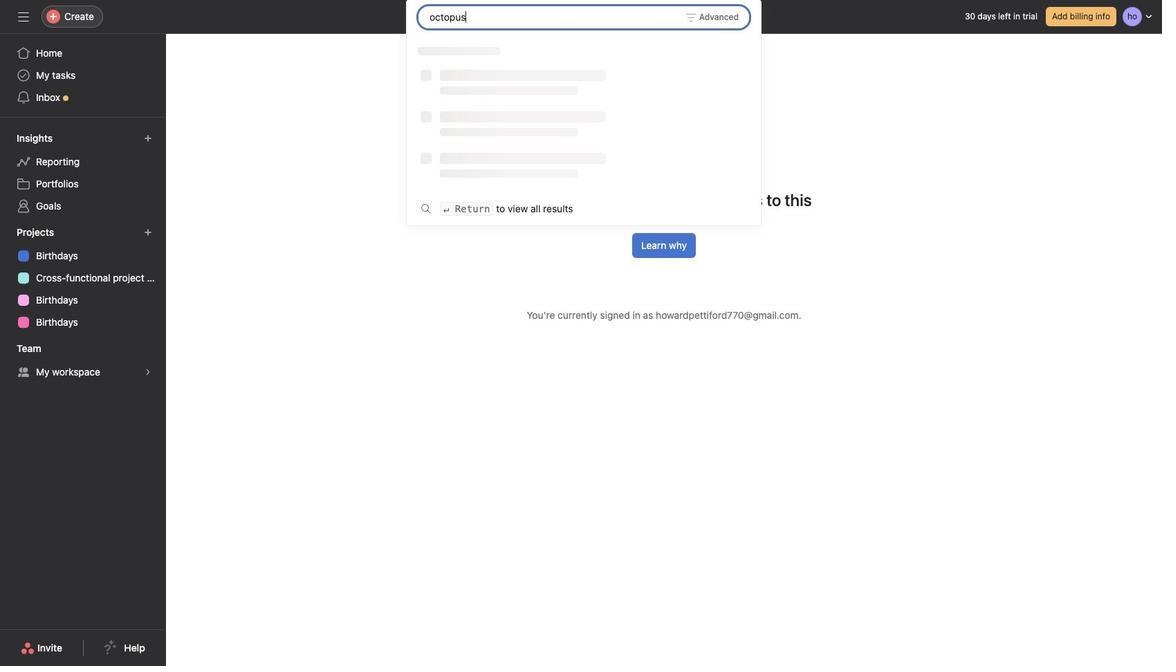Task type: locate. For each thing, give the bounding box(es) containing it.
Search field
[[430, 6, 738, 28]]

global element
[[0, 34, 166, 117]]

insights element
[[0, 126, 166, 220]]

list box
[[418, 6, 750, 28]]

teams element
[[0, 336, 166, 386]]



Task type: vqa. For each thing, say whether or not it's contained in the screenshot.
NEW PROJECT OR PORTFOLIO image
yes



Task type: describe. For each thing, give the bounding box(es) containing it.
new insights image
[[144, 134, 152, 143]]

see details, my workspace image
[[144, 368, 152, 376]]

hide sidebar image
[[18, 11, 29, 22]]

new project or portfolio image
[[144, 228, 152, 237]]

projects element
[[0, 220, 166, 336]]



